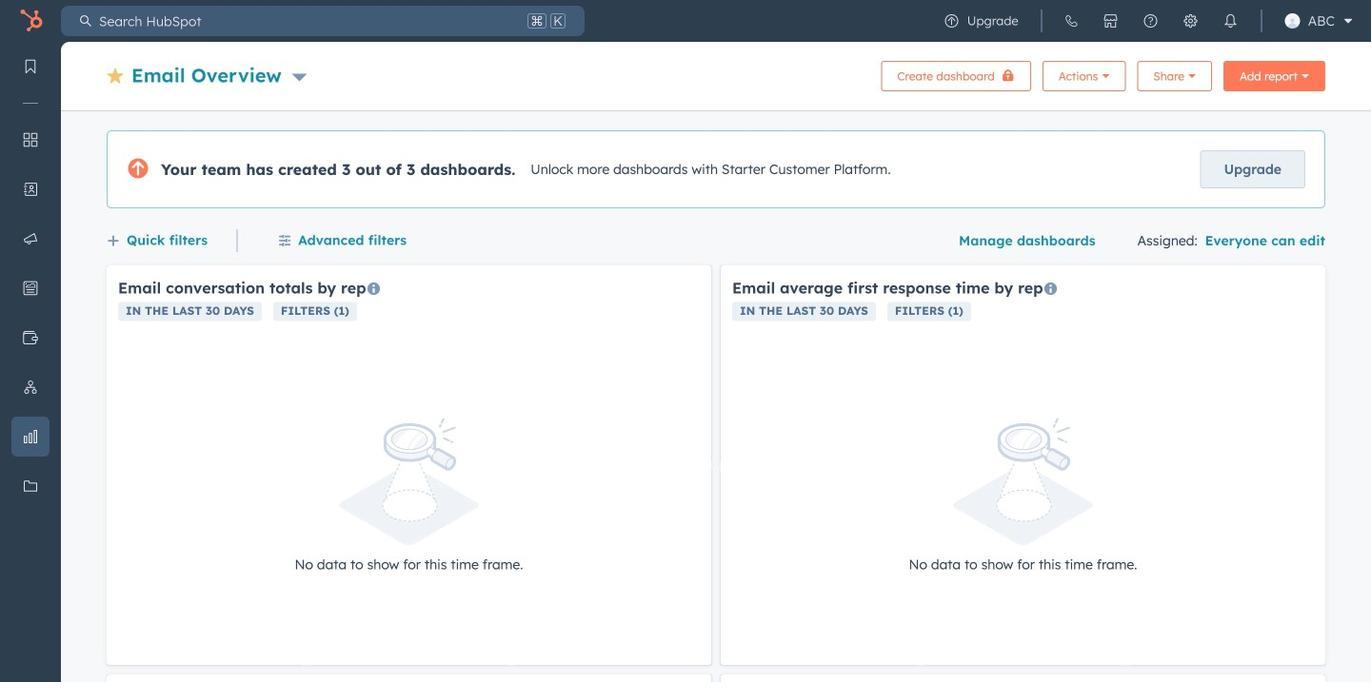 Task type: vqa. For each thing, say whether or not it's contained in the screenshot.
Press to sort. icon to the left
no



Task type: describe. For each thing, give the bounding box(es) containing it.
email conversation totals by rep element
[[107, 266, 711, 666]]

Search HubSpot search field
[[91, 6, 524, 36]]

1 horizontal spatial menu
[[932, 0, 1360, 42]]

bookmarks primary navigation item image
[[23, 59, 38, 74]]

notifications image
[[1223, 13, 1239, 29]]

email average first response time by rep element
[[721, 266, 1326, 666]]

settings image
[[1183, 13, 1199, 29]]

generic name image
[[1285, 13, 1301, 29]]



Task type: locate. For each thing, give the bounding box(es) containing it.
help image
[[1143, 13, 1159, 29]]

0 horizontal spatial menu
[[0, 42, 61, 635]]

menu
[[932, 0, 1360, 42], [0, 42, 61, 635]]

banner
[[107, 55, 1326, 91]]

marketplaces image
[[1103, 13, 1119, 29]]



